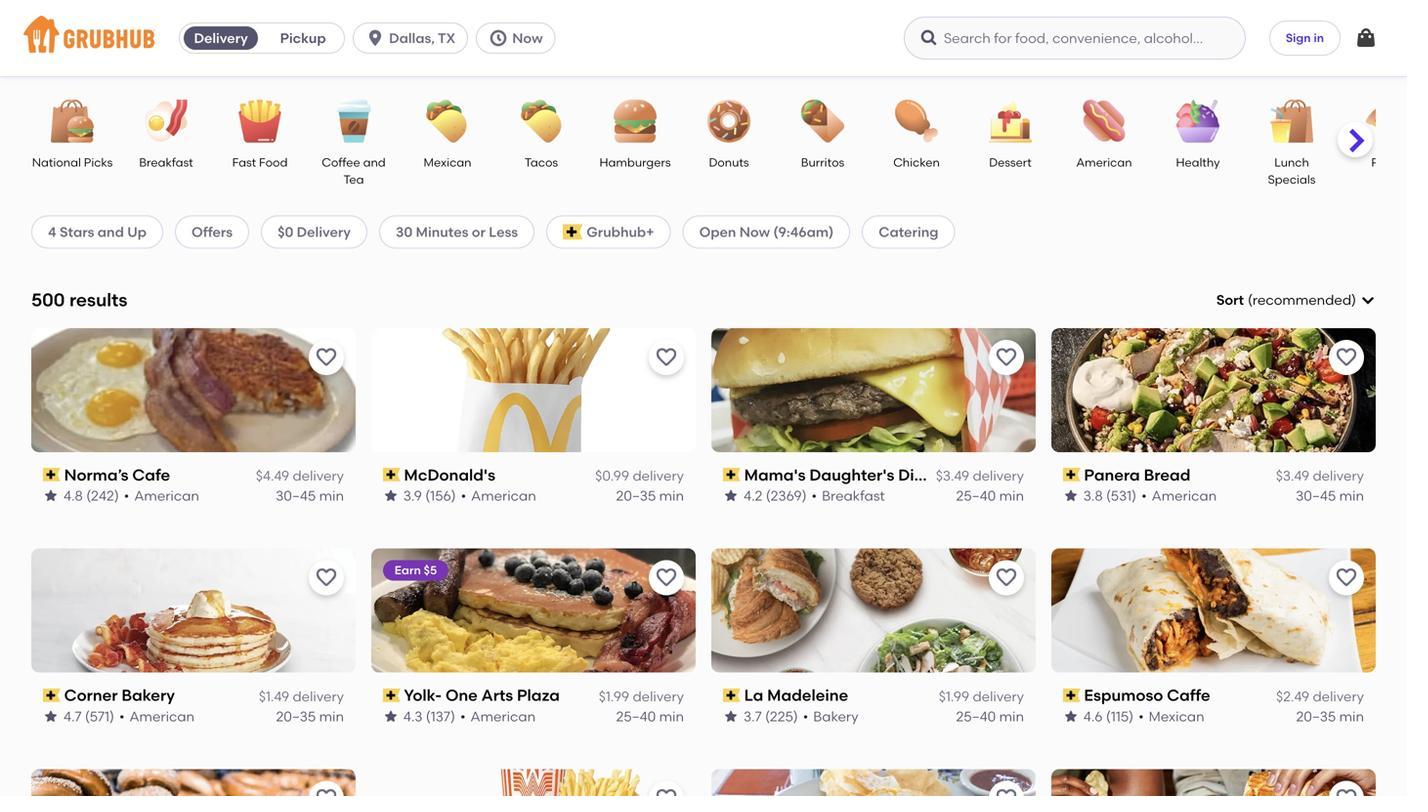 Task type: vqa. For each thing, say whether or not it's contained in the screenshot.
the bottommost $27.69 +
no



Task type: locate. For each thing, give the bounding box(es) containing it.
0 horizontal spatial $3.49 delivery
[[936, 468, 1024, 484]]

• right (115)
[[1139, 708, 1144, 725]]

delivery for espumoso caffe
[[1313, 689, 1364, 705]]

fast
[[232, 155, 256, 170]]

0 vertical spatial mexican
[[424, 155, 472, 170]]

• american down arts
[[461, 708, 536, 725]]

0 horizontal spatial $1.99 delivery
[[599, 689, 684, 705]]

star icon image left 3.8 at the bottom right of page
[[1063, 488, 1079, 504]]

potbelly sandwich works logo image
[[1052, 770, 1376, 797]]

american down the bread
[[1152, 488, 1217, 504]]

)
[[1352, 292, 1357, 308]]

and
[[363, 155, 386, 170], [98, 224, 124, 240]]

0 horizontal spatial svg image
[[489, 28, 508, 48]]

$5
[[424, 564, 437, 578]]

• for norma's cafe
[[124, 488, 129, 504]]

• right the (156)
[[461, 488, 467, 504]]

none field containing sort
[[1217, 290, 1376, 310]]

• american down corner bakery
[[119, 708, 195, 725]]

sort ( recommended )
[[1217, 292, 1357, 308]]

now right tx
[[512, 30, 543, 46]]

None field
[[1217, 290, 1376, 310]]

0 horizontal spatial 30–45 min
[[276, 488, 344, 504]]

whataburger logo image
[[371, 770, 696, 797]]

• mexican
[[1139, 708, 1205, 725]]

delivery left pickup
[[194, 30, 248, 46]]

delivery inside delivery button
[[194, 30, 248, 46]]

20–35 min for mcdonald's
[[616, 488, 684, 504]]

1 horizontal spatial 20–35 min
[[616, 488, 684, 504]]

star icon image for yolk- one arts plaza
[[383, 709, 399, 725]]

30–45 min for panera bread
[[1296, 488, 1364, 504]]

• for panera bread
[[1142, 488, 1147, 504]]

0 vertical spatial bakery
[[122, 686, 175, 705]]

breakfast down breakfast 'image'
[[139, 155, 193, 170]]

main navigation navigation
[[0, 0, 1407, 76]]

0 horizontal spatial bakery
[[122, 686, 175, 705]]

• american down the bread
[[1142, 488, 1217, 504]]

1 horizontal spatial svg image
[[920, 28, 939, 48]]

20–35 min down $2.49 delivery
[[1296, 708, 1364, 725]]

• right (2369)
[[812, 488, 817, 504]]

4
[[48, 224, 56, 240]]

star icon image left 4.8
[[43, 488, 59, 504]]

hamburgers image
[[601, 100, 670, 143]]

2 $1.99 delivery from the left
[[939, 689, 1024, 705]]

bakery right the corner
[[122, 686, 175, 705]]

tx
[[438, 30, 456, 46]]

20–35 down $2.49 delivery
[[1296, 708, 1336, 725]]

2 $3.49 from the left
[[1276, 468, 1310, 484]]

american down american image
[[1077, 155, 1132, 170]]

yolk-
[[404, 686, 442, 705]]

• down norma's cafe
[[124, 488, 129, 504]]

bakery down madeleine
[[813, 708, 859, 725]]

min for la madeleine
[[1000, 708, 1024, 725]]

1 horizontal spatial $3.49
[[1276, 468, 1310, 484]]

• american down cafe
[[124, 488, 199, 504]]

• down madeleine
[[803, 708, 809, 725]]

(571)
[[85, 708, 114, 725]]

$3.49
[[936, 468, 970, 484], [1276, 468, 1310, 484]]

25–40 min for diner
[[956, 488, 1024, 504]]

20–35 down $0.99 delivery
[[616, 488, 656, 504]]

american for corner bakery
[[129, 708, 195, 725]]

subscription pass image for espumoso caffe
[[1063, 689, 1081, 703]]

4.7
[[64, 708, 82, 725]]

sign in
[[1286, 31, 1324, 45]]

subscription pass image left yolk-
[[383, 689, 400, 703]]

4.8
[[64, 488, 83, 504]]

$1.99 for la madeleine
[[939, 689, 970, 705]]

4.2 (2369)
[[744, 488, 807, 504]]

save this restaurant image
[[315, 346, 338, 369], [655, 346, 678, 369], [995, 346, 1018, 369], [1335, 346, 1359, 369], [655, 567, 678, 590]]

20–35 for espumoso caffe
[[1296, 708, 1336, 725]]

25–40 min
[[956, 488, 1024, 504], [616, 708, 684, 725], [956, 708, 1024, 725]]

fast food image
[[226, 100, 294, 143]]

1 horizontal spatial 30–45 min
[[1296, 488, 1364, 504]]

min for mama's daughter's diner
[[1000, 488, 1024, 504]]

20–35
[[616, 488, 656, 504], [276, 708, 316, 725], [1296, 708, 1336, 725]]

american
[[1077, 155, 1132, 170], [134, 488, 199, 504], [471, 488, 537, 504], [1152, 488, 1217, 504], [129, 708, 195, 725], [471, 708, 536, 725]]

daughter's
[[810, 466, 895, 485]]

1 horizontal spatial 30–45
[[1296, 488, 1336, 504]]

0 vertical spatial delivery
[[194, 30, 248, 46]]

20–35 min down $1.49 delivery
[[276, 708, 344, 725]]

min
[[319, 488, 344, 504], [659, 488, 684, 504], [1000, 488, 1024, 504], [1340, 488, 1364, 504], [319, 708, 344, 725], [659, 708, 684, 725], [1000, 708, 1024, 725], [1340, 708, 1364, 725]]

delivery
[[194, 30, 248, 46], [297, 224, 351, 240]]

1 vertical spatial delivery
[[297, 224, 351, 240]]

star icon image left 4.6
[[1063, 709, 1079, 725]]

30–45 min
[[276, 488, 344, 504], [1296, 488, 1364, 504]]

donuts image
[[695, 100, 763, 143]]

1 horizontal spatial now
[[740, 224, 770, 240]]

espumoso caffe
[[1085, 686, 1211, 705]]

dessert
[[989, 155, 1032, 170]]

0 horizontal spatial 30–45
[[276, 488, 316, 504]]

cafe
[[132, 466, 170, 485]]

25–40
[[956, 488, 996, 504], [616, 708, 656, 725], [956, 708, 996, 725]]

svg image left dallas,
[[366, 28, 385, 48]]

0 horizontal spatial $1.99
[[599, 689, 630, 705]]

and inside coffee and tea
[[363, 155, 386, 170]]

american down cafe
[[134, 488, 199, 504]]

0 horizontal spatial mexican
[[424, 155, 472, 170]]

subscription pass image left the panera
[[1063, 468, 1081, 482]]

american for norma's cafe
[[134, 488, 199, 504]]

food
[[259, 155, 288, 170]]

sort
[[1217, 292, 1244, 308]]

chicken
[[894, 155, 940, 170]]

$1.99
[[599, 689, 630, 705], [939, 689, 970, 705]]

• down corner bakery
[[119, 708, 125, 725]]

1 $1.99 delivery from the left
[[599, 689, 684, 705]]

2 30–45 min from the left
[[1296, 488, 1364, 504]]

corner bakery logo image
[[31, 549, 356, 673]]

20–35 min for espumoso caffe
[[1296, 708, 1364, 725]]

save this restaurant button for mama's daughter's diner logo
[[989, 340, 1024, 375]]

svg image
[[1355, 26, 1378, 50], [366, 28, 385, 48], [1361, 292, 1376, 308]]

1 horizontal spatial $1.99 delivery
[[939, 689, 1024, 705]]

3.9 (156)
[[404, 488, 456, 504]]

svg image up chicken image
[[920, 28, 939, 48]]

20–35 min down $0.99 delivery
[[616, 488, 684, 504]]

pickup
[[280, 30, 326, 46]]

min for mcdonald's
[[659, 488, 684, 504]]

$1.99 delivery for yolk- one arts plaza
[[599, 689, 684, 705]]

healthy image
[[1164, 100, 1233, 143]]

recommended
[[1253, 292, 1352, 308]]

$0.99
[[595, 468, 630, 484]]

1 horizontal spatial $3.49 delivery
[[1276, 468, 1364, 484]]

min for norma's cafe
[[319, 488, 344, 504]]

now right open
[[740, 224, 770, 240]]

star icon image for mama's daughter's diner
[[723, 488, 739, 504]]

la madeleine
[[744, 686, 849, 705]]

0 vertical spatial now
[[512, 30, 543, 46]]

delivery for mama's daughter's diner
[[973, 468, 1024, 484]]

grubhub plus flag logo image
[[563, 224, 583, 240]]

2 $1.99 from the left
[[939, 689, 970, 705]]

open
[[699, 224, 736, 240]]

svg image right )
[[1361, 292, 1376, 308]]

$1.49 delivery
[[259, 689, 344, 705]]

save this restaurant image
[[315, 567, 338, 590], [995, 567, 1018, 590], [1335, 567, 1359, 590], [315, 787, 338, 797], [655, 787, 678, 797], [995, 787, 1018, 797], [1335, 787, 1359, 797]]

save this restaurant button for sclafani's new york bagels and sandwiches logo
[[309, 782, 344, 797]]

american down corner bakery
[[129, 708, 195, 725]]

min for yolk- one arts plaza
[[659, 708, 684, 725]]

star icon image for la madeleine
[[723, 709, 739, 725]]

coffee and tea image
[[320, 100, 388, 143]]

0 horizontal spatial delivery
[[194, 30, 248, 46]]

dallas,
[[389, 30, 435, 46]]

subscription pass image left the la
[[723, 689, 741, 703]]

mexican down mexican image
[[424, 155, 472, 170]]

1 vertical spatial and
[[98, 224, 124, 240]]

0 horizontal spatial 20–35 min
[[276, 708, 344, 725]]

tea
[[344, 172, 364, 187]]

1 $3.49 delivery from the left
[[936, 468, 1024, 484]]

svg image
[[489, 28, 508, 48], [920, 28, 939, 48]]

save this restaurant image for "save this restaurant" button related to la madeleine logo
[[995, 567, 1018, 590]]

• american down mcdonald's
[[461, 488, 537, 504]]

4.2
[[744, 488, 763, 504]]

mcdonald's
[[404, 466, 496, 485]]

$0
[[278, 224, 294, 240]]

4.6 (115)
[[1084, 708, 1134, 725]]

3.8
[[1084, 488, 1103, 504]]

0 vertical spatial and
[[363, 155, 386, 170]]

american down arts
[[471, 708, 536, 725]]

bakery
[[122, 686, 175, 705], [813, 708, 859, 725]]

subscription pass image left norma's
[[43, 468, 60, 482]]

• down panera bread
[[1142, 488, 1147, 504]]

0 horizontal spatial now
[[512, 30, 543, 46]]

•
[[124, 488, 129, 504], [461, 488, 467, 504], [812, 488, 817, 504], [1142, 488, 1147, 504], [119, 708, 125, 725], [461, 708, 466, 725], [803, 708, 809, 725], [1139, 708, 1144, 725]]

now
[[512, 30, 543, 46], [740, 224, 770, 240]]

subscription pass image left the corner
[[43, 689, 60, 703]]

subscription pass image left the mama's
[[723, 468, 741, 482]]

1 30–45 from the left
[[276, 488, 316, 504]]

$1.99 for yolk- one arts plaza
[[599, 689, 630, 705]]

in
[[1314, 31, 1324, 45]]

pickup button
[[262, 22, 344, 54]]

(115)
[[1107, 708, 1134, 725]]

20–35 down $1.49 delivery
[[276, 708, 316, 725]]

1 horizontal spatial bakery
[[813, 708, 859, 725]]

star icon image left 4.3
[[383, 709, 399, 725]]

1 horizontal spatial $1.99
[[939, 689, 970, 705]]

subscription pass image left mcdonald's
[[383, 468, 400, 482]]

1 $3.49 from the left
[[936, 468, 970, 484]]

• breakfast
[[812, 488, 885, 504]]

4.3
[[404, 708, 423, 725]]

star icon image left 4.2
[[723, 488, 739, 504]]

subscription pass image
[[43, 468, 60, 482], [723, 468, 741, 482], [383, 689, 400, 703], [1063, 689, 1081, 703]]

2 30–45 from the left
[[1296, 488, 1336, 504]]

30–45 for norma's cafe
[[276, 488, 316, 504]]

1 30–45 min from the left
[[276, 488, 344, 504]]

and left up at the left top of the page
[[98, 224, 124, 240]]

star icon image
[[43, 488, 59, 504], [383, 488, 399, 504], [723, 488, 739, 504], [1063, 488, 1079, 504], [43, 709, 59, 725], [383, 709, 399, 725], [723, 709, 739, 725], [1063, 709, 1079, 725]]

30–45 min for norma's cafe
[[276, 488, 344, 504]]

$3.49 delivery
[[936, 468, 1024, 484], [1276, 468, 1364, 484]]

save this restaurant image for corner bakery logo "save this restaurant" button
[[315, 567, 338, 590]]

american down mcdonald's
[[471, 488, 537, 504]]

2 svg image from the left
[[920, 28, 939, 48]]

• down one
[[461, 708, 466, 725]]

save this restaurant image for whataburger logo at the left of page's "save this restaurant" button
[[655, 787, 678, 797]]

subscription pass image left "espumoso"
[[1063, 689, 1081, 703]]

corner bakery
[[64, 686, 175, 705]]

sign
[[1286, 31, 1311, 45]]

breakfast down daughter's
[[822, 488, 885, 504]]

save this restaurant image for norma's
[[315, 346, 338, 369]]

$1.99 delivery for la madeleine
[[939, 689, 1024, 705]]

2 horizontal spatial 20–35
[[1296, 708, 1336, 725]]

Search for food, convenience, alcohol... search field
[[904, 17, 1246, 60]]

svg image right tx
[[489, 28, 508, 48]]

2 horizontal spatial 20–35 min
[[1296, 708, 1364, 725]]

1 vertical spatial breakfast
[[822, 488, 885, 504]]

catering
[[879, 224, 939, 240]]

1 horizontal spatial and
[[363, 155, 386, 170]]

$1.99 delivery
[[599, 689, 684, 705], [939, 689, 1024, 705]]

0 vertical spatial breakfast
[[139, 155, 193, 170]]

espumoso caffe logo image
[[1052, 549, 1376, 673]]

burritos image
[[789, 100, 857, 143]]

1 horizontal spatial delivery
[[297, 224, 351, 240]]

star icon image left 4.7
[[43, 709, 59, 725]]

save this restaurant button for mcdonald's logo
[[649, 340, 684, 375]]

subscription pass image
[[383, 468, 400, 482], [1063, 468, 1081, 482], [43, 689, 60, 703], [723, 689, 741, 703]]

save this restaurant button for whataburger logo at the left of page
[[649, 782, 684, 797]]

norma's cafe logo image
[[31, 328, 356, 452]]

star icon image left 3.9
[[383, 488, 399, 504]]

mexican down caffe
[[1149, 708, 1205, 725]]

star icon image left "3.7"
[[723, 709, 739, 725]]

0 horizontal spatial 20–35
[[276, 708, 316, 725]]

delivery for mcdonald's
[[633, 468, 684, 484]]

1 horizontal spatial mexican
[[1149, 708, 1205, 725]]

1 $1.99 from the left
[[599, 689, 630, 705]]

3.7 (225)
[[744, 708, 798, 725]]

1 svg image from the left
[[489, 28, 508, 48]]

and up tea
[[363, 155, 386, 170]]

national picks image
[[38, 100, 107, 143]]

subscription pass image for mama's daughter's diner
[[723, 468, 741, 482]]

0 horizontal spatial $3.49
[[936, 468, 970, 484]]

1 vertical spatial bakery
[[813, 708, 859, 725]]

delivery
[[293, 468, 344, 484], [633, 468, 684, 484], [973, 468, 1024, 484], [1313, 468, 1364, 484], [293, 689, 344, 705], [633, 689, 684, 705], [973, 689, 1024, 705], [1313, 689, 1364, 705]]

• for mama's daughter's diner
[[812, 488, 817, 504]]

burritos
[[801, 155, 845, 170]]

2 $3.49 delivery from the left
[[1276, 468, 1364, 484]]

norma's
[[64, 466, 129, 485]]

(156)
[[426, 488, 456, 504]]

arts
[[482, 686, 513, 705]]

panera bread logo image
[[1052, 328, 1376, 452]]

panera bread
[[1085, 466, 1191, 485]]

1 horizontal spatial 20–35
[[616, 488, 656, 504]]

30–45
[[276, 488, 316, 504], [1296, 488, 1336, 504]]

• for yolk- one arts plaza
[[461, 708, 466, 725]]

20–35 min
[[616, 488, 684, 504], [276, 708, 344, 725], [1296, 708, 1364, 725]]

bakery for corner bakery
[[122, 686, 175, 705]]

save this restaurant image for panera
[[1335, 346, 1359, 369]]

delivery right the $0
[[297, 224, 351, 240]]

• for mcdonald's
[[461, 488, 467, 504]]

• american for yolk- one arts plaza
[[461, 708, 536, 725]]

american for panera bread
[[1152, 488, 1217, 504]]

bakery for • bakery
[[813, 708, 859, 725]]

coffee and tea
[[322, 155, 386, 187]]



Task type: describe. For each thing, give the bounding box(es) containing it.
save this restaurant button for the espumoso caffe logo
[[1329, 561, 1364, 596]]

subscription pass image for corner bakery
[[43, 689, 60, 703]]

la
[[744, 686, 764, 705]]

$3.49 delivery for panera bread
[[1276, 468, 1364, 484]]

svg image inside dallas, tx button
[[366, 28, 385, 48]]

500 results
[[31, 289, 127, 311]]

la madeleine logo image
[[712, 549, 1036, 673]]

mexican image
[[413, 100, 482, 143]]

$3.49 for panera bread
[[1276, 468, 1310, 484]]

mcdonald's logo image
[[371, 328, 696, 452]]

min for espumoso caffe
[[1340, 708, 1364, 725]]

$1.49
[[259, 689, 289, 705]]

caffe
[[1167, 686, 1211, 705]]

save this restaurant image for potbelly sandwich works logo's "save this restaurant" button
[[1335, 787, 1359, 797]]

$0 delivery
[[278, 224, 351, 240]]

min for corner bakery
[[319, 708, 344, 725]]

tacos image
[[507, 100, 576, 143]]

4 stars and up
[[48, 224, 147, 240]]

svg image inside the now button
[[489, 28, 508, 48]]

delivery for panera bread
[[1313, 468, 1364, 484]]

corner
[[64, 686, 118, 705]]

mama's daughter's diner logo image
[[712, 328, 1036, 452]]

save this restaurant button for panera bread logo
[[1329, 340, 1364, 375]]

4.7 (571)
[[64, 708, 114, 725]]

star icon image for corner bakery
[[43, 709, 59, 725]]

lunch specials
[[1268, 155, 1316, 187]]

$3.49 for mama's daughter's diner
[[936, 468, 970, 484]]

save this restaurant button for norma's cafe logo
[[309, 340, 344, 375]]

tacos
[[525, 155, 558, 170]]

3.7
[[744, 708, 762, 725]]

yolk- one arts plaza logo image
[[371, 549, 696, 673]]

$0.99 delivery
[[595, 468, 684, 484]]

diner
[[898, 466, 940, 485]]

(2369)
[[766, 488, 807, 504]]

1 vertical spatial now
[[740, 224, 770, 240]]

breakfast image
[[132, 100, 200, 143]]

3.8 (531)
[[1084, 488, 1137, 504]]

american for yolk- one arts plaza
[[471, 708, 536, 725]]

american for mcdonald's
[[471, 488, 537, 504]]

subscription pass image for norma's cafe
[[43, 468, 60, 482]]

allgood cafe logo image
[[712, 770, 1036, 797]]

save this restaurant button for corner bakery logo
[[309, 561, 344, 596]]

delivery for norma's cafe
[[293, 468, 344, 484]]

• american for mcdonald's
[[461, 488, 537, 504]]

dessert image
[[976, 100, 1045, 143]]

svg image right in
[[1355, 26, 1378, 50]]

• american for corner bakery
[[119, 708, 195, 725]]

minutes
[[416, 224, 469, 240]]

min for panera bread
[[1340, 488, 1364, 504]]

svg image inside field
[[1361, 292, 1376, 308]]

earn $5
[[395, 564, 437, 578]]

20–35 for corner bakery
[[276, 708, 316, 725]]

(
[[1248, 292, 1253, 308]]

30–45 for panera bread
[[1296, 488, 1336, 504]]

subscription pass image for mcdonald's
[[383, 468, 400, 482]]

• for corner bakery
[[119, 708, 125, 725]]

$2.49 delivery
[[1277, 689, 1364, 705]]

star icon image for espumoso caffe
[[1063, 709, 1079, 725]]

bread
[[1144, 466, 1191, 485]]

save this restaurant button for potbelly sandwich works logo
[[1329, 782, 1364, 797]]

lunch specials image
[[1258, 100, 1326, 143]]

25–40 for diner
[[956, 488, 996, 504]]

yolk- one arts plaza
[[404, 686, 560, 705]]

500
[[31, 289, 65, 311]]

(137)
[[426, 708, 456, 725]]

open now (9:46am)
[[699, 224, 834, 240]]

20–35 for mcdonald's
[[616, 488, 656, 504]]

national
[[32, 155, 81, 170]]

30 minutes or less
[[396, 224, 518, 240]]

picks
[[84, 155, 113, 170]]

(225)
[[765, 708, 798, 725]]

dallas, tx
[[389, 30, 456, 46]]

subscription pass image for yolk- one arts plaza
[[383, 689, 400, 703]]

• american for panera bread
[[1142, 488, 1217, 504]]

specials
[[1268, 172, 1316, 187]]

(9:46am)
[[774, 224, 834, 240]]

star icon image for mcdonald's
[[383, 488, 399, 504]]

delivery for la madeleine
[[973, 689, 1024, 705]]

up
[[127, 224, 147, 240]]

4.3 (137)
[[404, 708, 456, 725]]

coffee
[[322, 155, 360, 170]]

20–35 min for corner bakery
[[276, 708, 344, 725]]

healthy
[[1176, 155, 1220, 170]]

save this restaurant image for mama's
[[995, 346, 1018, 369]]

chicken image
[[883, 100, 951, 143]]

plaza
[[517, 686, 560, 705]]

offers
[[192, 224, 233, 240]]

0 horizontal spatial and
[[98, 224, 124, 240]]

subscription pass image for la madeleine
[[723, 689, 741, 703]]

or
[[472, 224, 486, 240]]

earn
[[395, 564, 421, 578]]

results
[[69, 289, 127, 311]]

• american for norma's cafe
[[124, 488, 199, 504]]

0 horizontal spatial breakfast
[[139, 155, 193, 170]]

3.9
[[404, 488, 422, 504]]

now inside button
[[512, 30, 543, 46]]

hamburgers
[[600, 155, 671, 170]]

national picks
[[32, 155, 113, 170]]

delivery for corner bakery
[[293, 689, 344, 705]]

4.8 (242)
[[64, 488, 119, 504]]

delivery for yolk- one arts plaza
[[633, 689, 684, 705]]

save this restaurant image for "save this restaurant" button associated with allgood cafe logo at bottom
[[995, 787, 1018, 797]]

mama's
[[744, 466, 806, 485]]

save this restaurant image for "save this restaurant" button corresponding to the espumoso caffe logo
[[1335, 567, 1359, 590]]

now button
[[476, 22, 563, 54]]

25–40 for arts
[[616, 708, 656, 725]]

• bakery
[[803, 708, 859, 725]]

american image
[[1070, 100, 1139, 143]]

espumoso
[[1085, 686, 1164, 705]]

(531)
[[1107, 488, 1137, 504]]

pizza
[[1372, 155, 1400, 170]]

sign in button
[[1269, 21, 1341, 56]]

stars
[[60, 224, 94, 240]]

save this restaurant button for allgood cafe logo at bottom
[[989, 782, 1024, 797]]

$4.49 delivery
[[256, 468, 344, 484]]

mama's daughter's diner
[[744, 466, 940, 485]]

1 horizontal spatial breakfast
[[822, 488, 885, 504]]

star icon image for panera bread
[[1063, 488, 1079, 504]]

• for la madeleine
[[803, 708, 809, 725]]

$3.49 delivery for mama's daughter's diner
[[936, 468, 1024, 484]]

• for espumoso caffe
[[1139, 708, 1144, 725]]

madeleine
[[767, 686, 849, 705]]

1 vertical spatial mexican
[[1149, 708, 1205, 725]]

star icon image for norma's cafe
[[43, 488, 59, 504]]

less
[[489, 224, 518, 240]]

save this restaurant image for sclafani's new york bagels and sandwiches logo "save this restaurant" button
[[315, 787, 338, 797]]

grubhub+
[[587, 224, 654, 240]]

subscription pass image for panera bread
[[1063, 468, 1081, 482]]

fast food
[[232, 155, 288, 170]]

dallas, tx button
[[353, 22, 476, 54]]

save this restaurant button for la madeleine logo
[[989, 561, 1024, 596]]

sclafani's new york bagels and sandwiches logo image
[[31, 770, 356, 797]]

norma's cafe
[[64, 466, 170, 485]]

25–40 min for arts
[[616, 708, 684, 725]]

one
[[446, 686, 478, 705]]



